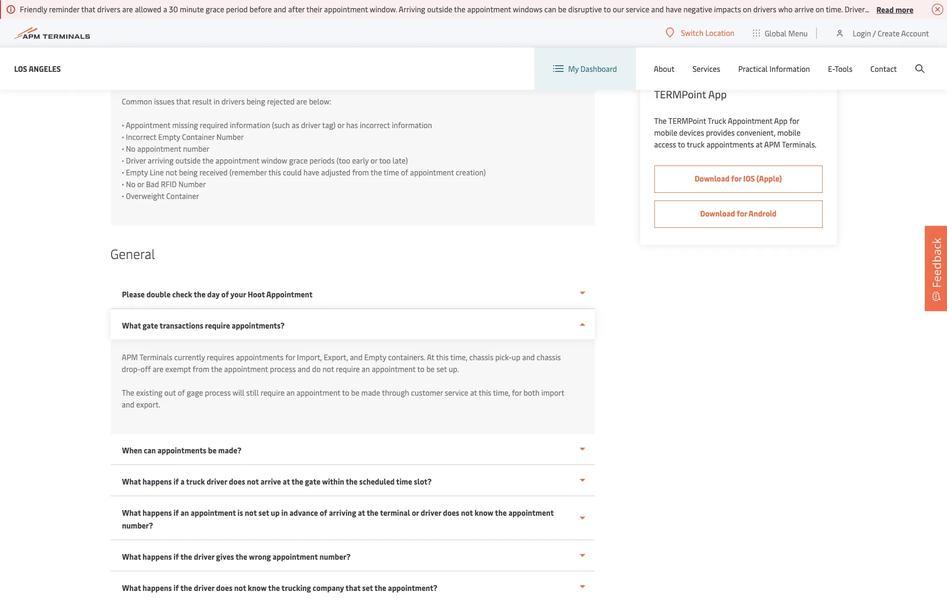 Task type: vqa. For each thing, say whether or not it's contained in the screenshot.
have within the • Appointment Missing Required Information (Such As Driver Tag) Or Has Incorrect Information • Incorrect Empty Container Number • No Appointment Number • Driver Arriving Outside The Appointment Window Grace Periods (Too Early Or Too Late) • Empty Line Not Being Received (Remember This Could Have Adjusted From The Time Of Appointment Creation) • No Or Bad Rfid Number • Overweight Container
yes



Task type: describe. For each thing, give the bounding box(es) containing it.
allowed
[[135, 4, 161, 14]]

0 vertical spatial empty
[[158, 131, 180, 142]]

at inside what happens if an appointment is not set up in advance of arriving at the terminal or driver does not know the appointment number?
[[358, 507, 365, 518]]

driver
[[126, 155, 146, 165]]

when
[[122, 445, 142, 455]]

still
[[246, 387, 259, 398]]

your inside make sure appointments are updated prior to arrival. drivers can utilize the termpoint app found in your mobile device's app store (
[[458, 49, 473, 59]]

or left has
[[337, 120, 344, 130]]

an inside apm terminals currently requires appointments for import, export, and empty containers. at this time, chassis pick-up and chassis drop-off are exempt from the appointment process and do not require an appointment to be set up.
[[362, 364, 370, 374]]

windows
[[513, 4, 542, 14]]

from inside the • appointment missing required information (such as driver tag) or has incorrect information • incorrect empty container number • no appointment number • driver arriving outside the appointment window grace periods (too early or too late) • empty line not being received (remember this could have adjusted from the time of appointment creation) • no or bad rfid number • overweight container
[[352, 167, 369, 177]]

be inside dropdown button
[[208, 445, 216, 455]]

slot?
[[414, 476, 431, 487]]

0 horizontal spatial number
[[178, 179, 206, 189]]

does inside "dropdown button"
[[229, 476, 245, 487]]

mobile
[[670, 43, 694, 53]]

7 • from the top
[[122, 191, 124, 201]]

apm inside apm terminals currently requires appointments for import, export, and empty containers. at this time, chassis pick-up and chassis drop-off are exempt from the appointment process and do not require an appointment to be set up.
[[122, 352, 138, 362]]

empty inside apm terminals currently requires appointments for import, export, and empty containers. at this time, chassis pick-up and chassis drop-off are exempt from the appointment process and do not require an appointment to be set up.
[[364, 352, 386, 362]]

made?
[[218, 445, 241, 455]]

login / create account link
[[835, 19, 929, 47]]

has
[[346, 120, 358, 130]]

as
[[292, 120, 299, 130]]

to left approaching
[[328, 61, 336, 71]]

and right pick- at the bottom right of the page
[[522, 352, 535, 362]]

utilize
[[341, 49, 362, 59]]

provides
[[706, 127, 735, 138]]

overweight
[[126, 191, 164, 201]]

require inside the 'the existing out of gage process will still require an appointment to be made through customer service at this time, for both import and export.'
[[261, 387, 285, 398]]

verify
[[214, 61, 234, 71]]

1 horizontal spatial drivers
[[221, 96, 245, 106]]

appointments
[[688, 26, 737, 36]]

1 vertical spatial container
[[166, 191, 199, 201]]

time inside the • appointment missing required information (such as driver tag) or has incorrect information • incorrect empty container number • no appointment number • driver arriving outside the appointment window grace periods (too early or too late) • empty line not being received (remember this could have adjusted from the time of appointment creation) • no or bad rfid number • overweight container
[[384, 167, 399, 177]]

service inside the 'the existing out of gage process will still require an appointment to be made through customer service at this time, for both import and export.'
[[445, 387, 468, 398]]

time, inside apm terminals currently requires appointments for import, export, and empty containers. at this time, chassis pick-up and chassis drop-off are exempt from the appointment process and do not require an appointment to be set up.
[[450, 352, 467, 362]]

and right our
[[651, 4, 664, 14]]

advance
[[289, 507, 318, 518]]

wrong
[[249, 551, 271, 562]]

make
[[122, 49, 140, 59]]

what gate transactions require appointments?
[[122, 320, 284, 330]]

that left result
[[176, 96, 190, 106]]

entering
[[244, 72, 273, 83]]

when can appointments be made?
[[122, 445, 241, 455]]

2 horizontal spatial mobile
[[777, 127, 801, 138]]

be down 'device's'
[[505, 61, 513, 71]]

know inside what happens if an appointment is not set up in advance of arriving at the terminal or driver does not know the appointment number?
[[474, 507, 493, 518]]

set inside apm terminals currently requires appointments for import, export, and empty containers. at this time, chassis pick-up and chassis drop-off are exempt from the appointment process and do not require an appointment to be set up.
[[436, 364, 447, 374]]

what happens if the driver gives the wrong appointment number? button
[[110, 540, 595, 572]]

gives
[[216, 551, 234, 562]]

and inside to passing the security checkpoint and entering the facility.
[[230, 72, 242, 83]]

mobile app link
[[654, 42, 822, 54]]

be left the disruptive
[[558, 4, 566, 14]]

truck inside what happens if a truck driver does not arrive at the gate within the scheduled time slot? "dropdown button"
[[186, 476, 205, 487]]

los angeles
[[14, 63, 61, 74]]

of inside the • appointment missing required information (such as driver tag) or has incorrect information • incorrect empty container number • no appointment number • driver arriving outside the appointment window grace periods (too early or too late) • empty line not being received (remember this could have adjusted from the time of appointment creation) • no or bad rfid number • overweight container
[[401, 167, 408, 177]]

1 vertical spatial empty
[[126, 167, 148, 177]]

are left allowed
[[122, 4, 133, 14]]

facility.
[[288, 72, 312, 83]]

to left our
[[604, 4, 611, 14]]

what for what happens if the driver does not know the trucking company that set the appointment?
[[122, 582, 141, 593]]

1 horizontal spatial drivers
[[845, 4, 868, 14]]

scheduled
[[359, 476, 394, 487]]

who
[[778, 4, 793, 14]]

time.
[[826, 4, 843, 14]]

what for what happens if an appointment is not set up in advance of arriving at the terminal or driver does not know the appointment number?
[[122, 507, 141, 518]]

0 vertical spatial have
[[666, 4, 682, 14]]

mobile inside make sure appointments are updated prior to arrival. drivers can utilize the termpoint app found in your mobile device's app store (
[[475, 49, 498, 59]]

4 • from the top
[[122, 155, 124, 165]]

time, inside the 'the existing out of gage process will still require an appointment to be made through customer service at this time, for both import and export.'
[[493, 387, 510, 398]]

menu
[[788, 28, 808, 38]]

0 horizontal spatial a
[[163, 4, 167, 14]]

prior inside make sure appointments are updated prior to arrival. drivers can utilize the termpoint app found in your mobile device's app store (
[[250, 49, 266, 59]]

dashboard
[[581, 63, 617, 74]]

existing
[[136, 387, 163, 398]]

too
[[379, 155, 391, 165]]

)
[[185, 61, 187, 71]]

driver inside the • appointment missing required information (such as driver tag) or has incorrect information • incorrect empty container number • no appointment number • driver arriving outside the appointment window grace periods (too early or too late) • empty line not being received (remember this could have adjusted from the time of appointment creation) • no or bad rfid number • overweight container
[[301, 120, 320, 130]]

can inside make sure appointments are updated prior to arrival. drivers can utilize the termpoint app found in your mobile device's app store (
[[328, 49, 340, 59]]

my dashboard button
[[553, 47, 617, 90]]

2 horizontal spatial drivers
[[753, 4, 776, 14]]

window.
[[370, 4, 397, 14]]

to passing the security checkpoint and entering the facility.
[[122, 61, 571, 83]]

1 on from the left
[[743, 4, 751, 14]]

up.
[[449, 364, 459, 374]]

apm inside the termpoint truck appointment app for mobile devices provides convenient, mobile access to truck appointments at apm terminals.
[[764, 139, 780, 149]]

set inside what happens if an appointment is not set up in advance of arriving at the terminal or driver does not know the appointment number?
[[258, 507, 269, 518]]

require inside dropdown button
[[205, 320, 230, 330]]

is for information
[[278, 61, 283, 71]]

driver left gives
[[194, 551, 214, 562]]

(
[[122, 61, 124, 71]]

ios
[[743, 173, 755, 183]]

that right 'reminder'
[[81, 4, 95, 14]]

appointment?
[[388, 582, 437, 593]]

made
[[361, 387, 380, 398]]

and left do
[[298, 364, 310, 374]]

my
[[568, 63, 579, 74]]

2 horizontal spatial arrive
[[886, 4, 905, 14]]

rfid
[[161, 179, 177, 189]]

truck inside the termpoint truck appointment app for mobile devices provides convenient, mobile access to truck appointments at apm terminals.
[[687, 139, 705, 149]]

outside inside the • appointment missing required information (such as driver tag) or has incorrect information • incorrect empty container number • no appointment number • driver arriving outside the appointment window grace periods (too early or too late) • empty line not being received (remember this could have adjusted from the time of appointment creation) • no or bad rfid number • overweight container
[[175, 155, 201, 165]]

driver inside "dropdown button"
[[206, 476, 227, 487]]

what for what happens if the driver gives the wrong appointment number?
[[122, 551, 141, 562]]

contact
[[870, 63, 897, 74]]

termpoint for termpoint general
[[670, 9, 709, 20]]

to inside apm terminals currently requires appointments for import, export, and empty containers. at this time, chassis pick-up and chassis drop-off are exempt from the appointment process and do not require an appointment to be set up.
[[417, 364, 424, 374]]

drivers inside make sure appointments are updated prior to arrival. drivers can utilize the termpoint app found in your mobile device's app store (
[[302, 49, 326, 59]]

off
[[141, 364, 151, 374]]

download for download for ios (apple)
[[695, 173, 730, 183]]

global menu button
[[744, 19, 817, 47]]

gage
[[187, 387, 203, 398]]

the for termpoint app
[[654, 115, 667, 126]]

switch location
[[681, 27, 734, 38]]

3 • from the top
[[122, 143, 124, 154]]

1 horizontal spatial outside
[[427, 4, 452, 14]]

appointment inside dropdown button
[[266, 289, 312, 299]]

appointments inside make sure appointments are updated prior to arrival. drivers can utilize the termpoint app found in your mobile device's app store (
[[158, 49, 206, 59]]

currently
[[174, 352, 205, 362]]

missing
[[172, 120, 198, 130]]

passing
[[122, 72, 147, 83]]

trucking
[[281, 582, 311, 593]]

driver down what happens if the driver gives the wrong appointment number?
[[194, 582, 214, 593]]

appointments inside apm terminals currently requires appointments for import, export, and empty containers. at this time, chassis pick-up and chassis drop-off are exempt from the appointment process and do not require an appointment to be set up.
[[236, 352, 283, 362]]

happens for what happens if the driver gives the wrong appointment number?
[[142, 551, 172, 562]]

rejected
[[267, 96, 295, 106]]

exempt
[[165, 364, 191, 374]]

feedback button
[[925, 226, 947, 311]]

at inside the termpoint truck appointment app for mobile devices provides convenient, mobile access to truck appointments at apm terminals.
[[756, 139, 763, 149]]

line
[[150, 167, 164, 177]]

at inside the 'the existing out of gage process will still require an appointment to be made through customer service at this time, for both import and export.'
[[470, 387, 477, 398]]

before
[[250, 4, 272, 14]]

1 horizontal spatial mobile
[[654, 127, 677, 138]]

a inside "dropdown button"
[[180, 476, 184, 487]]

mobile app
[[670, 43, 710, 53]]

this inside the 'the existing out of gage process will still require an appointment to be made through customer service at this time, for both import and export.'
[[479, 387, 491, 398]]

practical information button
[[738, 47, 810, 90]]

to inside the termpoint truck appointment app for mobile devices provides convenient, mobile access to truck appointments at apm terminals.
[[678, 139, 685, 149]]

required
[[200, 120, 228, 130]]

of right day
[[221, 289, 229, 299]]

app down the switch location button
[[696, 43, 710, 53]]

arrival.
[[277, 49, 300, 59]]

login / create account
[[853, 28, 929, 38]]

are inside make sure appointments are updated prior to arrival. drivers can utilize the termpoint app found in your mobile device's app store (
[[208, 49, 219, 59]]

the for apm terminals currently requires appointments for import, export, and empty containers. at this time, chassis pick-up and chassis drop-off are exempt from the appointment process and do not require an appointment to be set up.
[[122, 387, 134, 398]]

an inside the 'the existing out of gage process will still require an appointment to be made through customer service at this time, for both import and export.'
[[286, 387, 295, 398]]

app inside make sure appointments are updated prior to arrival. drivers can utilize the termpoint app found in your mobile device's app store (
[[413, 49, 426, 59]]

reminder
[[49, 4, 80, 14]]

and inside the 'the existing out of gage process will still require an appointment to be made through customer service at this time, for both import and export.'
[[122, 399, 134, 409]]

late)
[[393, 155, 408, 165]]

contact button
[[870, 47, 897, 90]]

convenient,
[[737, 127, 775, 138]]

1 vertical spatial in
[[214, 96, 220, 106]]

or left "bad"
[[137, 179, 144, 189]]

tag)
[[322, 120, 336, 130]]

does inside what happens if an appointment is not set up in advance of arriving at the terminal or driver does not know the appointment number?
[[443, 507, 459, 518]]

the inside make sure appointments are updated prior to arrival. drivers can utilize the termpoint app found in your mobile device's app store (
[[364, 49, 375, 59]]

arrive inside "dropdown button"
[[260, 476, 281, 487]]

could
[[283, 167, 302, 177]]

1 • from the top
[[122, 120, 124, 130]]

below:
[[309, 96, 331, 106]]

process inside the 'the existing out of gage process will still require an appointment to be made through customer service at this time, for both import and export.'
[[205, 387, 231, 398]]

can inside dropdown button
[[144, 445, 156, 455]]

devices
[[679, 127, 704, 138]]

dual appointments
[[670, 26, 737, 36]]

double
[[146, 289, 170, 299]]

arriving inside the • appointment missing required information (such as driver tag) or has incorrect information • incorrect empty container number • no appointment number • driver arriving outside the appointment window grace periods (too early or too late) • empty line not being received (remember this could have adjusted from the time of appointment creation) • no or bad rfid number • overweight container
[[148, 155, 174, 165]]

from inside apm terminals currently requires appointments for import, export, and empty containers. at this time, chassis pick-up and chassis drop-off are exempt from the appointment process and do not require an appointment to be set up.
[[193, 364, 209, 374]]

1 horizontal spatial being
[[247, 96, 265, 106]]

2 horizontal spatial outside
[[907, 4, 933, 14]]

2 • from the top
[[122, 131, 124, 142]]

device's
[[500, 49, 526, 59]]

not inside apm terminals currently requires appointments for import, export, and empty containers. at this time, chassis pick-up and chassis drop-off are exempt from the appointment process and do not require an appointment to be set up.
[[323, 364, 334, 374]]

termpoint general
[[670, 9, 738, 20]]

termpoint inside the termpoint truck appointment app for mobile devices provides convenient, mobile access to truck appointments at apm terminals.
[[668, 115, 706, 126]]

read more
[[876, 4, 913, 14]]

if for driver
[[173, 476, 179, 487]]

about button
[[654, 47, 675, 90]]

that up '/'
[[870, 4, 884, 14]]

up inside what happens if an appointment is not set up in advance of arriving at the terminal or driver does not know the appointment number?
[[271, 507, 279, 518]]

5 • from the top
[[122, 167, 124, 177]]

to inside make sure appointments are updated prior to arrival. drivers can utilize the termpoint app found in your mobile device's app store (
[[268, 49, 275, 59]]

import,
[[297, 352, 322, 362]]

to inside the 'the existing out of gage process will still require an appointment to be made through customer service at this time, for both import and export.'
[[342, 387, 349, 398]]

appointment inside the 'the existing out of gage process will still require an appointment to be made through customer service at this time, for both import and export.'
[[297, 387, 340, 398]]

window
[[261, 155, 287, 165]]

app inside the termpoint truck appointment app for mobile devices provides convenient, mobile access to truck appointments at apm terminals.
[[774, 115, 788, 126]]

the inside apm terminals currently requires appointments for import, export, and empty containers. at this time, chassis pick-up and chassis drop-off are exempt from the appointment process and do not require an appointment to be set up.
[[211, 364, 222, 374]]

store
[[543, 49, 560, 59]]

drop-
[[122, 364, 141, 374]]

are inside apm terminals currently requires appointments for import, export, and empty containers. at this time, chassis pick-up and chassis drop-off are exempt from the appointment process and do not require an appointment to be set up.
[[153, 364, 163, 374]]

information inside dropdown button
[[770, 63, 810, 74]]

2 on from the left
[[816, 4, 824, 14]]

have inside the • appointment missing required information (such as driver tag) or has incorrect information • incorrect empty container number • no appointment number • driver arriving outside the appointment window grace periods (too early or too late) • empty line not being received (remember this could have adjusted from the time of appointment creation) • no or bad rfid number • overweight container
[[303, 167, 319, 177]]

2 no from the top
[[126, 179, 135, 189]]

0 horizontal spatial general
[[110, 244, 155, 262]]

termpoint
[[377, 49, 411, 59]]

download for ios (apple)
[[695, 173, 782, 183]]

0 horizontal spatial know
[[248, 582, 266, 593]]

6 • from the top
[[122, 179, 124, 189]]

an inside what happens if an appointment is not set up in advance of arriving at the terminal or driver does not know the appointment number?
[[180, 507, 189, 518]]

check
[[172, 289, 192, 299]]

are left below:
[[296, 96, 307, 106]]



Task type: locate. For each thing, give the bounding box(es) containing it.
1 vertical spatial number?
[[319, 551, 350, 562]]

in inside make sure appointments are updated prior to arrival. drivers can utilize the termpoint app found in your mobile device's app store (
[[450, 49, 456, 59]]

0 vertical spatial termpoint
[[670, 9, 709, 20]]

to down containers.
[[417, 364, 424, 374]]

0 horizontal spatial from
[[193, 364, 209, 374]]

tools
[[835, 63, 852, 74]]

terminals.
[[782, 139, 817, 149]]

for left the ios
[[731, 173, 742, 183]]

empty down "missing"
[[158, 131, 180, 142]]

4 happens from the top
[[142, 582, 172, 593]]

1 horizontal spatial truck
[[687, 139, 705, 149]]

up inside apm terminals currently requires appointments for import, export, and empty containers. at this time, chassis pick-up and chassis drop-off are exempt from the appointment process and do not require an appointment to be set up.
[[512, 352, 520, 362]]

termpoint up switch
[[670, 9, 709, 20]]

1 horizontal spatial the
[[654, 115, 667, 126]]

2 happens from the top
[[142, 507, 172, 518]]

container up number
[[182, 131, 215, 142]]

30
[[169, 4, 178, 14]]

what happens if a truck driver does not arrive at the gate within the scheduled time slot?
[[122, 476, 431, 487]]

1 horizontal spatial service
[[626, 4, 649, 14]]

general up location
[[711, 9, 738, 20]]

2 correct from the left
[[515, 61, 539, 71]]

arriving inside what happens if an appointment is not set up in advance of arriving at the terminal or driver does not know the appointment number?
[[329, 507, 356, 518]]

if inside what happens if the driver gives the wrong appointment number? dropdown button
[[173, 551, 179, 562]]

if for does
[[173, 582, 179, 593]]

0 vertical spatial can
[[544, 4, 556, 14]]

correct up facility.
[[285, 61, 309, 71]]

information left the (such
[[230, 120, 270, 130]]

help
[[198, 61, 213, 71]]

1 correct from the left
[[285, 61, 309, 71]]

is for appointment
[[237, 507, 243, 518]]

process inside apm terminals currently requires appointments for import, export, and empty containers. at this time, chassis pick-up and chassis drop-off are exempt from the appointment process and do not require an appointment to be set up.
[[270, 364, 296, 374]]

1 vertical spatial process
[[205, 387, 231, 398]]

to left the arrival.
[[268, 49, 275, 59]]

happens for what happens if a truck driver does not arrive at the gate within the scheduled time slot?
[[142, 476, 172, 487]]

is up what happens if the driver gives the wrong appointment number?
[[237, 507, 243, 518]]

driver inside what happens if an appointment is not set up in advance of arriving at the terminal or driver does not know the appointment number?
[[420, 507, 441, 518]]

appointments inside dropdown button
[[157, 445, 206, 455]]

truck
[[708, 115, 726, 126]]

0 vertical spatial know
[[474, 507, 493, 518]]

1 horizontal spatial process
[[270, 364, 296, 374]]

requires
[[207, 352, 234, 362]]

0 vertical spatial no
[[126, 143, 135, 154]]

0 horizontal spatial gate
[[142, 320, 158, 330]]

0 horizontal spatial arrive
[[260, 476, 281, 487]]

set down what happens if the driver gives the wrong appointment number? dropdown button
[[362, 582, 373, 593]]

0 vertical spatial download
[[695, 173, 730, 183]]

1 vertical spatial up
[[271, 507, 279, 518]]

being down number
[[179, 167, 198, 177]]

being
[[247, 96, 265, 106], [179, 167, 198, 177]]

received
[[199, 167, 228, 177]]

appointment inside the termpoint truck appointment app for mobile devices provides convenient, mobile access to truck appointments at apm terminals.
[[728, 115, 772, 126]]

0 horizontal spatial mobile
[[475, 49, 498, 59]]

time down the too
[[384, 167, 399, 177]]

2 vertical spatial does
[[216, 582, 232, 593]]

termpoint for termpoint app
[[654, 87, 706, 101]]

0 horizontal spatial time,
[[450, 352, 467, 362]]

2 what from the top
[[122, 476, 141, 487]]

download down download for ios (apple) link
[[700, 208, 735, 218]]

appointment
[[324, 4, 368, 14], [467, 4, 511, 14], [137, 143, 181, 154], [216, 155, 259, 165], [410, 167, 454, 177], [224, 364, 268, 374], [372, 364, 416, 374], [297, 387, 340, 398], [190, 507, 236, 518], [508, 507, 554, 518], [272, 551, 318, 562]]

gate left within
[[305, 476, 320, 487]]

the left existing
[[122, 387, 134, 398]]

happens inside what happens if an appointment is not set up in advance of arriving at the terminal or driver does not know the appointment number?
[[142, 507, 172, 518]]

0 vertical spatial process
[[270, 364, 296, 374]]

1 vertical spatial truck
[[186, 476, 205, 487]]

location
[[705, 27, 734, 38]]

1 chassis from the left
[[469, 352, 493, 362]]

2 vertical spatial an
[[180, 507, 189, 518]]

correct down app
[[515, 61, 539, 71]]

and left "export."
[[122, 399, 134, 409]]

at down what happens if a truck driver does not arrive at the gate within the scheduled time slot? "dropdown button" at the bottom
[[358, 507, 365, 518]]

termpoint inside "link"
[[670, 9, 709, 20]]

2 horizontal spatial set
[[436, 364, 447, 374]]

0 horizontal spatial grace
[[206, 4, 224, 14]]

e-tools button
[[828, 47, 852, 90]]

hoot
[[247, 289, 265, 299]]

driver right the as on the top left
[[301, 120, 320, 130]]

if inside what happens if a truck driver does not arrive at the gate within the scheduled time slot? "dropdown button"
[[173, 476, 179, 487]]

if for gives
[[173, 551, 179, 562]]

(too
[[336, 155, 350, 165]]

apm down 'convenient,' at the top right
[[764, 139, 780, 149]]

in inside what happens if an appointment is not set up in advance of arriving at the terminal or driver does not know the appointment number?
[[281, 507, 288, 518]]

a
[[163, 4, 167, 14], [180, 476, 184, 487]]

outside right the arriving
[[427, 4, 452, 14]]

happens inside "dropdown button"
[[142, 476, 172, 487]]

creation)
[[456, 167, 486, 177]]

at inside "dropdown button"
[[282, 476, 290, 487]]

on right impacts
[[743, 4, 751, 14]]

0 horizontal spatial service
[[445, 387, 468, 398]]

of down late)
[[401, 167, 408, 177]]

the inside the 'the existing out of gage process will still require an appointment to be made through customer service at this time, for both import and export.'
[[122, 387, 134, 398]]

2 vertical spatial require
[[261, 387, 285, 398]]

0 horizontal spatial truck
[[186, 476, 205, 487]]

prior
[[250, 49, 266, 59], [311, 61, 327, 71]]

apm
[[764, 139, 780, 149], [122, 352, 138, 362]]

1 horizontal spatial number
[[216, 131, 244, 142]]

not inside "dropdown button"
[[247, 476, 259, 487]]

2 horizontal spatial this
[[479, 387, 491, 398]]

what gate transactions require appointments? element
[[110, 339, 595, 434]]

1 vertical spatial the
[[122, 387, 134, 398]]

0 horizontal spatial apm
[[122, 352, 138, 362]]

what for what happens if a truck driver does not arrive at the gate within the scheduled time slot?
[[122, 476, 141, 487]]

empty left containers.
[[364, 352, 386, 362]]

download inside download for ios (apple) link
[[695, 173, 730, 183]]

account
[[901, 28, 929, 38]]

download inside download for android link
[[700, 208, 735, 218]]

5 what from the top
[[122, 582, 141, 593]]

1 no from the top
[[126, 143, 135, 154]]

gate
[[394, 61, 409, 71], [142, 320, 158, 330], [305, 476, 320, 487]]

close alert image
[[932, 4, 943, 15]]

3 happens from the top
[[142, 551, 172, 562]]

0 vertical spatial your
[[458, 49, 473, 59]]

set down what happens if a truck driver does not arrive at the gate within the scheduled time slot?
[[258, 507, 269, 518]]

process left do
[[270, 364, 296, 374]]

2 vertical spatial in
[[281, 507, 288, 518]]

appointment up 'convenient,' at the top right
[[728, 115, 772, 126]]

appointment inside the • appointment missing required information (such as driver tag) or has incorrect information • incorrect empty container number • no appointment number • driver arriving outside the appointment window grace periods (too early or too late) • empty line not being received (remember this could have adjusted from the time of appointment creation) • no or bad rfid number • overweight container
[[126, 120, 170, 130]]

0 horizontal spatial prior
[[250, 49, 266, 59]]

information right incorrect
[[392, 120, 432, 130]]

customer
[[411, 387, 443, 398]]

empty down driver
[[126, 167, 148, 177]]

gate left transactions
[[142, 320, 158, 330]]

0 horizontal spatial arriving
[[148, 155, 174, 165]]

checkpoint
[[191, 72, 228, 83]]

for inside the 'the existing out of gage process will still require an appointment to be made through customer service at this time, for both import and export.'
[[512, 387, 522, 398]]

1 horizontal spatial up
[[512, 352, 520, 362]]

to right )
[[189, 61, 196, 71]]

what inside what happens if an appointment is not set up in advance of arriving at the terminal or driver does not know the appointment number?
[[122, 507, 141, 518]]

0 vertical spatial does
[[229, 476, 245, 487]]

what
[[122, 320, 141, 330], [122, 476, 141, 487], [122, 507, 141, 518], [122, 551, 141, 562], [122, 582, 141, 593]]

0 vertical spatial truck
[[687, 139, 705, 149]]

0 vertical spatial container
[[182, 131, 215, 142]]

gate for does
[[305, 476, 320, 487]]

general inside "link"
[[711, 9, 738, 20]]

require down export, at left bottom
[[336, 364, 360, 374]]

this inside the • appointment missing required information (such as driver tag) or has incorrect information • incorrect empty container number • no appointment number • driver arriving outside the appointment window grace periods (too early or too late) • empty line not being received (remember this could have adjusted from the time of appointment creation) • no or bad rfid number • overweight container
[[268, 167, 281, 177]]

0 horizontal spatial chassis
[[469, 352, 493, 362]]

disruptive
[[568, 4, 602, 14]]

what happens if the driver does not know the trucking company that set the appointment?
[[122, 582, 437, 593]]

information down found
[[443, 61, 484, 71]]

number down required
[[216, 131, 244, 142]]

0 vertical spatial apm
[[764, 139, 780, 149]]

1 horizontal spatial is
[[278, 61, 283, 71]]

be
[[558, 4, 566, 14], [505, 61, 513, 71], [426, 364, 435, 374], [351, 387, 359, 398], [208, 445, 216, 455]]

0 horizontal spatial up
[[271, 507, 279, 518]]

1 vertical spatial general
[[110, 244, 155, 262]]

set inside what happens if the driver does not know the trucking company that set the appointment? dropdown button
[[362, 582, 373, 593]]

mobile up must
[[475, 49, 498, 59]]

switch
[[681, 27, 703, 38]]

• appointment missing required information (such as driver tag) or has incorrect information • incorrect empty container number • no appointment number • driver arriving outside the appointment window grace periods (too early or too late) • empty line not being received (remember this could have adjusted from the time of appointment creation) • no or bad rfid number • overweight container
[[122, 120, 486, 201]]

happens for what happens if the driver does not know the trucking company that set the appointment?
[[142, 582, 172, 593]]

of right 'advance'
[[319, 507, 327, 518]]

0 horizontal spatial process
[[205, 387, 231, 398]]

app up truck
[[708, 87, 727, 101]]

number? inside what happens if the driver gives the wrong appointment number? dropdown button
[[319, 551, 350, 562]]

driver
[[301, 120, 320, 130], [206, 476, 227, 487], [420, 507, 441, 518], [194, 551, 214, 562], [194, 582, 214, 593]]

services
[[693, 63, 720, 74]]

your
[[458, 49, 473, 59], [230, 289, 246, 299]]

0 horizontal spatial number?
[[122, 520, 153, 530]]

and right export, at left bottom
[[350, 352, 362, 362]]

can
[[544, 4, 556, 14], [328, 49, 340, 59], [144, 445, 156, 455]]

to inside to passing the security checkpoint and entering the facility.
[[563, 61, 571, 71]]

0 horizontal spatial set
[[258, 507, 269, 518]]

the termpoint truck appointment app for mobile devices provides convenient, mobile access to truck appointments at apm terminals.
[[654, 115, 817, 149]]

0 horizontal spatial information
[[443, 61, 484, 71]]

process
[[270, 364, 296, 374], [205, 387, 231, 398]]

0 vertical spatial prior
[[250, 49, 266, 59]]

0 horizontal spatial correct
[[285, 61, 309, 71]]

read
[[876, 4, 894, 14]]

arriving down within
[[329, 507, 356, 518]]

information for verify
[[235, 61, 276, 71]]

in right found
[[450, 49, 456, 59]]

require
[[205, 320, 230, 330], [336, 364, 360, 374], [261, 387, 285, 398]]

1 horizontal spatial correct
[[515, 61, 539, 71]]

time inside "dropdown button"
[[396, 476, 412, 487]]

to down devices
[[678, 139, 685, 149]]

the inside the termpoint truck appointment app for mobile devices provides convenient, mobile access to truck appointments at apm terminals.
[[654, 115, 667, 126]]

1 vertical spatial is
[[237, 507, 243, 518]]

for inside apm terminals currently requires appointments for import, export, and empty containers. at this time, chassis pick-up and chassis drop-off are exempt from the appointment process and do not require an appointment to be set up.
[[285, 352, 295, 362]]

mobile
[[475, 49, 498, 59], [654, 127, 677, 138], [777, 127, 801, 138]]

2 vertical spatial this
[[479, 387, 491, 398]]

gate for correct
[[394, 61, 409, 71]]

for left android on the right of page
[[737, 208, 747, 218]]

0 vertical spatial up
[[512, 352, 520, 362]]

2 horizontal spatial an
[[362, 364, 370, 374]]

grace left period
[[206, 4, 224, 14]]

that
[[81, 4, 95, 14], [870, 4, 884, 14], [176, 96, 190, 106], [345, 582, 360, 593]]

appointment right hoot
[[266, 289, 312, 299]]

what happens if an appointment is not set up in advance of arriving at the terminal or driver does not know the appointment number? button
[[110, 496, 595, 540]]

your left hoot
[[230, 289, 246, 299]]

friendly reminder that drivers are allowed a 30 minute grace period before and after their appointment window. arriving outside the appointment windows can be disruptive to our service and have negative impacts on drivers who arrive on time. drivers that arrive outside thei
[[20, 4, 947, 14]]

4 if from the top
[[173, 582, 179, 593]]

be down at
[[426, 364, 435, 374]]

2 horizontal spatial can
[[544, 4, 556, 14]]

gate inside dropdown button
[[142, 320, 158, 330]]

2 chassis from the left
[[537, 352, 561, 362]]

and down verify
[[230, 72, 242, 83]]

drivers left who
[[753, 4, 776, 14]]

2 horizontal spatial gate
[[394, 61, 409, 71]]

what happens if the driver does not know the trucking company that set the appointment? button
[[110, 572, 595, 598]]

0 vertical spatial require
[[205, 320, 230, 330]]

driver down slot?
[[420, 507, 441, 518]]

outside left thei
[[907, 4, 933, 14]]

of inside the 'the existing out of gage process will still require an appointment to be made through customer service at this time, for both import and export.'
[[178, 387, 185, 398]]

download left the ios
[[695, 173, 730, 183]]

after
[[288, 4, 305, 14]]

container down rfid
[[166, 191, 199, 201]]

being inside the • appointment missing required information (such as driver tag) or has incorrect information • incorrect empty container number • no appointment number • driver arriving outside the appointment window grace periods (too early or too late) • empty line not being received (remember this could have adjusted from the time of appointment creation) • no or bad rfid number • overweight container
[[179, 167, 198, 177]]

3 what from the top
[[122, 507, 141, 518]]

terminal
[[380, 507, 410, 518]]

0 horizontal spatial your
[[230, 289, 246, 299]]

be inside apm terminals currently requires appointments for import, export, and empty containers. at this time, chassis pick-up and chassis drop-off are exempt from the appointment process and do not require an appointment to be set up.
[[426, 364, 435, 374]]

download for ios (apple) link
[[654, 165, 822, 193]]

result
[[192, 96, 212, 106]]

1 vertical spatial this
[[436, 352, 449, 362]]

app up 'convenient,' at the top right
[[774, 115, 788, 126]]

or left the too
[[371, 155, 378, 165]]

0 horizontal spatial have
[[303, 167, 319, 177]]

appointments?
[[231, 320, 284, 330]]

1 vertical spatial prior
[[311, 61, 327, 71]]

on
[[743, 4, 751, 14], [816, 4, 824, 14]]

number right rfid
[[178, 179, 206, 189]]

2 if from the top
[[173, 507, 179, 518]]

0 vertical spatial arriving
[[148, 155, 174, 165]]

3 if from the top
[[173, 551, 179, 562]]

about
[[654, 63, 675, 74]]

will
[[233, 387, 244, 398]]

arrive
[[794, 4, 814, 14], [886, 4, 905, 14], [260, 476, 281, 487]]

mobile up access
[[654, 127, 677, 138]]

0 vertical spatial service
[[626, 4, 649, 14]]

1 vertical spatial require
[[336, 364, 360, 374]]

termpoint
[[670, 9, 709, 20], [654, 87, 706, 101], [668, 115, 706, 126]]

1 vertical spatial no
[[126, 179, 135, 189]]

appointments inside the termpoint truck appointment app for mobile devices provides convenient, mobile access to truck appointments at apm terminals.
[[706, 139, 754, 149]]

at
[[427, 352, 434, 362]]

download for download for android
[[700, 208, 735, 218]]

to right prior
[[563, 61, 571, 71]]

2 vertical spatial termpoint
[[668, 115, 706, 126]]

1 vertical spatial being
[[179, 167, 198, 177]]

our
[[613, 4, 624, 14]]

for up terminals.
[[789, 115, 799, 126]]

what inside "dropdown button"
[[122, 476, 141, 487]]

app
[[696, 43, 710, 53], [413, 49, 426, 59], [708, 87, 727, 101], [774, 115, 788, 126]]

1 if from the top
[[173, 476, 179, 487]]

must
[[485, 61, 503, 71]]

1 horizontal spatial grace
[[289, 155, 308, 165]]

their
[[306, 4, 322, 14]]

termpoint general link
[[654, 9, 822, 21]]

chassis left pick- at the bottom right of the page
[[469, 352, 493, 362]]

app up complex.
[[413, 49, 426, 59]]

1 horizontal spatial on
[[816, 4, 824, 14]]

0 vertical spatial general
[[711, 9, 738, 20]]

the up access
[[654, 115, 667, 126]]

for inside the termpoint truck appointment app for mobile devices provides convenient, mobile access to truck appointments at apm terminals.
[[789, 115, 799, 126]]

no up driver
[[126, 143, 135, 154]]

0 vertical spatial number
[[216, 131, 244, 142]]

not inside the • appointment missing required information (such as driver tag) or has incorrect information • incorrect empty container number • no appointment number • driver arriving outside the appointment window grace periods (too early or too late) • empty line not being received (remember this could have adjusted from the time of appointment creation) • no or bad rfid number • overweight container
[[166, 167, 177, 177]]

apm terminals currently requires appointments for import, export, and empty containers. at this time, chassis pick-up and chassis drop-off are exempt from the appointment process and do not require an appointment to be set up.
[[122, 352, 561, 374]]

an
[[362, 364, 370, 374], [286, 387, 295, 398], [180, 507, 189, 518]]

prior up entering
[[250, 49, 266, 59]]

at up 'advance'
[[282, 476, 290, 487]]

this left both
[[479, 387, 491, 398]]

0 vertical spatial this
[[268, 167, 281, 177]]

if for is
[[173, 507, 179, 518]]

be inside the 'the existing out of gage process will still require an appointment to be made through customer service at this time, for both import and export.'
[[351, 387, 359, 398]]

create
[[878, 28, 900, 38]]

1 horizontal spatial can
[[328, 49, 340, 59]]

require inside apm terminals currently requires appointments for import, export, and empty containers. at this time, chassis pick-up and chassis drop-off are exempt from the appointment process and do not require an appointment to be set up.
[[336, 364, 360, 374]]

2 vertical spatial gate
[[305, 476, 320, 487]]

transactions
[[159, 320, 203, 330]]

containers.
[[388, 352, 425, 362]]

mobile up terminals.
[[777, 127, 801, 138]]

or inside what happens if an appointment is not set up in advance of arriving at the terminal or driver does not know the appointment number?
[[412, 507, 419, 518]]

outside down number
[[175, 155, 201, 165]]

4 what from the top
[[122, 551, 141, 562]]

2 vertical spatial empty
[[364, 352, 386, 362]]

chassis up import
[[537, 352, 561, 362]]

1 what from the top
[[122, 320, 141, 330]]

if inside what happens if the driver does not know the trucking company that set the appointment? dropdown button
[[173, 582, 179, 593]]

0 horizontal spatial this
[[268, 167, 281, 177]]

1 horizontal spatial prior
[[311, 61, 327, 71]]

what for what gate transactions require appointments?
[[122, 320, 141, 330]]

drivers
[[845, 4, 868, 14], [302, 49, 326, 59]]

does
[[229, 476, 245, 487], [443, 507, 459, 518], [216, 582, 232, 593]]

and left after
[[274, 4, 286, 14]]

feedback
[[929, 238, 944, 288]]

1 happens from the top
[[142, 476, 172, 487]]

0 vertical spatial the
[[654, 115, 667, 126]]

happens
[[142, 476, 172, 487], [142, 507, 172, 518], [142, 551, 172, 562], [142, 582, 172, 593]]

can right windows
[[544, 4, 556, 14]]

chassis
[[469, 352, 493, 362], [537, 352, 561, 362]]

minute
[[180, 4, 204, 14]]

at down 'convenient,' at the top right
[[756, 139, 763, 149]]

of inside what happens if an appointment is not set up in advance of arriving at the terminal or driver does not know the appointment number?
[[319, 507, 327, 518]]

export,
[[324, 352, 348, 362]]

0 horizontal spatial on
[[743, 4, 751, 14]]

set left up.
[[436, 364, 447, 374]]

0 vertical spatial grace
[[206, 4, 224, 14]]

general
[[711, 9, 738, 20], [110, 244, 155, 262]]

in
[[450, 49, 456, 59], [214, 96, 220, 106], [281, 507, 288, 518]]

what happens if an appointment is not set up in advance of arriving at the terminal or driver does not know the appointment number?
[[122, 507, 554, 530]]

0 horizontal spatial the
[[122, 387, 134, 398]]

that inside what happens if the driver does not know the trucking company that set the appointment? dropdown button
[[345, 582, 360, 593]]

•
[[122, 120, 124, 130], [122, 131, 124, 142], [122, 143, 124, 154], [122, 155, 124, 165], [122, 167, 124, 177], [122, 179, 124, 189], [122, 191, 124, 201]]

require down please double check the day of your hoot appointment
[[205, 320, 230, 330]]

1 horizontal spatial arrive
[[794, 4, 814, 14]]

appointment up incorrect
[[126, 120, 170, 130]]

a down when can appointments be made?
[[180, 476, 184, 487]]

pick-
[[495, 352, 512, 362]]

0 horizontal spatial drivers
[[97, 4, 120, 14]]

0 horizontal spatial drivers
[[302, 49, 326, 59]]

driver down made?
[[206, 476, 227, 487]]

service down up.
[[445, 387, 468, 398]]

number? inside what happens if an appointment is not set up in advance of arriving at the terminal or driver does not know the appointment number?
[[122, 520, 153, 530]]

happens for what happens if an appointment is not set up in advance of arriving at the terminal or driver does not know the appointment number?
[[142, 507, 172, 518]]

make sure appointments are updated prior to arrival. drivers can utilize the termpoint app found in your mobile device's app store (
[[122, 49, 560, 71]]

1 vertical spatial set
[[258, 507, 269, 518]]

in left 'advance'
[[281, 507, 288, 518]]

bad
[[146, 179, 159, 189]]

information up entering
[[235, 61, 276, 71]]

be left made
[[351, 387, 359, 398]]

app
[[528, 49, 541, 59]]

no up the overweight
[[126, 179, 135, 189]]

service right our
[[626, 4, 649, 14]]

arriving up line
[[148, 155, 174, 165]]

arriving
[[399, 4, 425, 14]]

1 horizontal spatial from
[[352, 167, 369, 177]]

know
[[474, 507, 493, 518], [248, 582, 266, 593]]

1 horizontal spatial set
[[362, 582, 373, 593]]

0 vertical spatial from
[[352, 167, 369, 177]]

1 vertical spatial arriving
[[329, 507, 356, 518]]

are up help at the left top
[[208, 49, 219, 59]]

periods
[[309, 155, 335, 165]]

1 horizontal spatial chassis
[[537, 352, 561, 362]]

1 vertical spatial an
[[286, 387, 295, 398]]

this inside apm terminals currently requires appointments for import, export, and empty containers. at this time, chassis pick-up and chassis drop-off are exempt from the appointment process and do not require an appointment to be set up.
[[436, 352, 449, 362]]

android
[[749, 208, 776, 218]]

information for required
[[230, 120, 270, 130]]

your inside dropdown button
[[230, 289, 246, 299]]

on left time.
[[816, 4, 824, 14]]

be left made?
[[208, 445, 216, 455]]

from down currently
[[193, 364, 209, 374]]

can right when
[[144, 445, 156, 455]]

time,
[[450, 352, 467, 362], [493, 387, 510, 398]]

0 vertical spatial number?
[[122, 520, 153, 530]]

grace inside the • appointment missing required information (such as driver tag) or has incorrect information • incorrect empty container number • no appointment number • driver arriving outside the appointment window grace periods (too early or too late) • empty line not being received (remember this could have adjusted from the time of appointment creation) • no or bad rfid number • overweight container
[[289, 155, 308, 165]]

time, left both
[[493, 387, 510, 398]]

0 horizontal spatial appointment
[[126, 120, 170, 130]]



